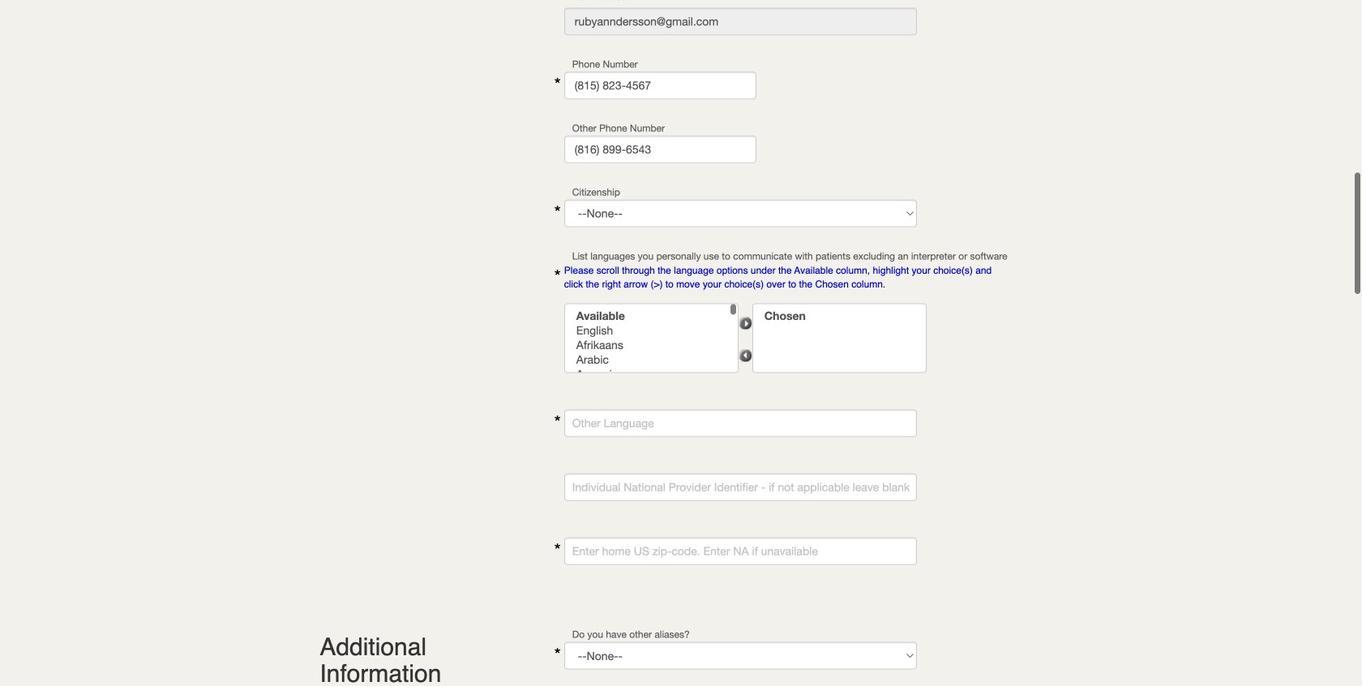 Task type: vqa. For each thing, say whether or not it's contained in the screenshot.
the Remove "image"
yes



Task type: describe. For each thing, give the bounding box(es) containing it.
add image
[[739, 317, 752, 330]]



Task type: locate. For each thing, give the bounding box(es) containing it.
remove image
[[739, 349, 752, 363]]

None text field
[[564, 72, 757, 99], [564, 136, 757, 163], [564, 538, 917, 566], [564, 72, 757, 99], [564, 136, 757, 163], [564, 538, 917, 566]]

None text field
[[564, 8, 917, 35], [564, 410, 917, 438], [564, 474, 917, 502], [564, 8, 917, 35], [564, 410, 917, 438], [564, 474, 917, 502]]



